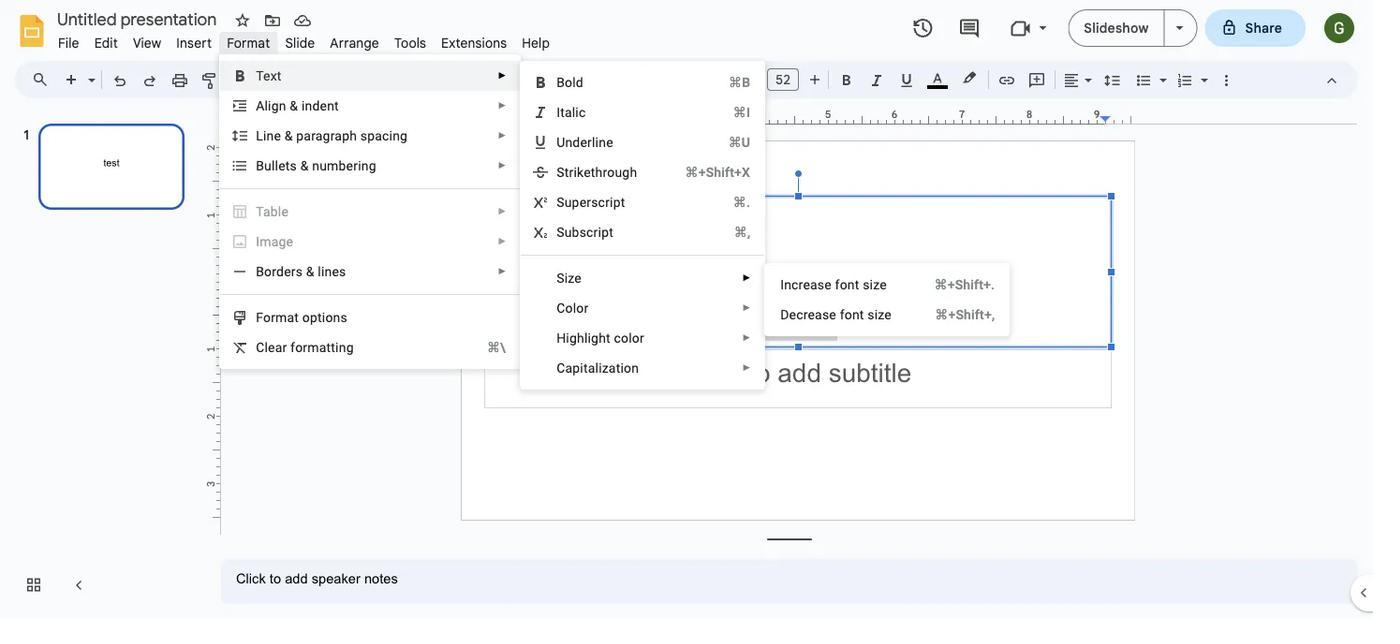 Task type: describe. For each thing, give the bounding box(es) containing it.
bulle
[[256, 158, 286, 173]]

s
[[557, 194, 565, 210]]

spacing
[[361, 128, 408, 143]]

table
[[256, 204, 289, 219]]

paragraph
[[296, 128, 357, 143]]

k
[[577, 164, 584, 180]]

underline u element
[[557, 134, 619, 150]]

indent
[[302, 98, 339, 113]]

slide menu item
[[278, 32, 323, 54]]

Font size field
[[767, 68, 807, 96]]

extensions menu item
[[434, 32, 515, 54]]

main toolbar
[[55, 0, 1242, 532]]

& left the lines
[[306, 264, 315, 279]]

format for format options
[[256, 310, 299, 325]]

size o element
[[557, 270, 587, 286]]

⌘i
[[733, 104, 751, 120]]

► inside table menu item
[[498, 206, 507, 217]]

borders & lines
[[256, 264, 346, 279]]

h
[[557, 330, 566, 346]]

⌘u
[[729, 134, 751, 150]]

align & indent a element
[[256, 98, 345, 113]]

⌘\
[[487, 340, 506, 355]]

size for d ecrease font size
[[868, 307, 892, 322]]

menu item containing i
[[220, 227, 520, 257]]

image m element
[[256, 234, 299, 249]]

edit menu item
[[87, 32, 125, 54]]

slideshow button
[[1068, 9, 1165, 47]]

capitalization 1 element
[[557, 360, 645, 376]]

borders
[[256, 264, 303, 279]]

⌘+shift+comma element
[[913, 305, 995, 324]]

r
[[594, 224, 598, 240]]

Rename text field
[[51, 7, 228, 30]]

nderline
[[565, 134, 614, 150]]

bulle t s & numbering
[[256, 158, 376, 173]]

font for ecrease
[[840, 307, 864, 322]]

⌘.
[[734, 194, 751, 210]]

2
[[205, 145, 217, 151]]

⌘backslash element
[[465, 338, 506, 357]]

u nderline
[[557, 134, 614, 150]]

c lear formatting
[[256, 340, 354, 355]]

application containing slideshow
[[0, 0, 1374, 619]]

d ecrease font size
[[781, 307, 892, 322]]

a lign & indent
[[256, 98, 339, 113]]

format for format
[[227, 35, 270, 51]]

bold b element
[[557, 74, 589, 90]]

clear formatting c element
[[256, 340, 360, 355]]

⌘+shift+period element
[[912, 275, 995, 294]]

d
[[781, 307, 789, 322]]

ecrease
[[789, 307, 837, 322]]

m
[[260, 234, 271, 249]]

⌘comma element
[[712, 223, 751, 242]]

ethrough
[[584, 164, 637, 180]]

increase font size i element
[[781, 277, 893, 292]]

s
[[290, 158, 297, 173]]

bullets & numbering t element
[[256, 158, 382, 173]]

⌘+shift+x element
[[663, 163, 751, 182]]

italic i element
[[557, 104, 592, 120]]

slide
[[285, 35, 315, 51]]

format options \ element
[[256, 310, 353, 325]]

menu bar inside menu bar banner
[[51, 24, 558, 55]]

size
[[557, 270, 582, 286]]

& right s
[[300, 158, 309, 173]]

table menu item
[[220, 197, 520, 227]]

old
[[565, 74, 584, 90]]

i ncrease font size
[[781, 277, 887, 292]]

► inside menu item
[[498, 236, 507, 247]]

i for ncrease
[[781, 277, 784, 292]]

text color image
[[928, 67, 948, 89]]

b
[[557, 74, 565, 90]]

subscript r element
[[557, 224, 619, 240]]

⌘+shift+.
[[935, 277, 995, 292]]

⌘b
[[729, 74, 751, 90]]

slideshow
[[1084, 20, 1149, 36]]

u
[[557, 134, 565, 150]]

extensions
[[441, 35, 507, 51]]

highlight color h element
[[557, 330, 650, 346]]

superscript s element
[[557, 194, 631, 210]]

right margin image
[[1101, 110, 1135, 124]]

share
[[1246, 20, 1283, 36]]

share button
[[1205, 9, 1306, 47]]

a
[[256, 98, 265, 113]]

start slideshow (⌘+enter) image
[[1176, 26, 1184, 30]]

insert
[[176, 35, 212, 51]]

lear
[[265, 340, 287, 355]]



Task type: locate. For each thing, give the bounding box(es) containing it.
numbering
[[312, 158, 376, 173]]

formatting
[[291, 340, 354, 355]]

0 horizontal spatial i
[[256, 234, 260, 249]]

⌘+shift+x
[[685, 164, 751, 180]]

navigation
[[0, 106, 206, 619]]

menu
[[219, 54, 521, 369], [520, 61, 766, 390], [765, 263, 1010, 336]]

uperscript
[[565, 194, 625, 210]]

h ighlight color
[[557, 330, 645, 346]]

view
[[133, 35, 161, 51]]

menu bar banner
[[0, 0, 1374, 619]]

size
[[863, 277, 887, 292], [868, 307, 892, 322]]

tools menu item
[[387, 32, 434, 54]]

b old
[[557, 74, 584, 90]]

1 vertical spatial font
[[840, 307, 864, 322]]

lign
[[265, 98, 286, 113]]

file menu item
[[51, 32, 87, 54]]

2 horizontal spatial i
[[781, 277, 784, 292]]

color
[[557, 300, 589, 316]]

i down the b
[[557, 104, 560, 120]]

⌘u element
[[706, 133, 751, 152]]

decrease font size d element
[[781, 307, 898, 322]]

menu containing b
[[520, 61, 766, 390]]

arrange
[[330, 35, 379, 51]]

l
[[256, 128, 263, 143]]

highlight color image
[[959, 67, 980, 89]]

Menus field
[[23, 67, 65, 93]]

i for talic
[[557, 104, 560, 120]]

format inside menu item
[[227, 35, 270, 51]]

text s element
[[256, 68, 287, 83]]

i m age
[[256, 234, 293, 249]]

0 vertical spatial format
[[227, 35, 270, 51]]

s uperscript
[[557, 194, 625, 210]]

arrange menu item
[[323, 32, 387, 54]]

2 vertical spatial i
[[781, 277, 784, 292]]

c
[[256, 340, 265, 355]]

format down star option
[[227, 35, 270, 51]]

t
[[286, 158, 290, 173]]

help menu item
[[515, 32, 558, 54]]

menu bar containing file
[[51, 24, 558, 55]]

stri k ethrough
[[557, 164, 637, 180]]

⌘+shift+,
[[935, 307, 995, 322]]

&
[[290, 98, 298, 113], [285, 128, 293, 143], [300, 158, 309, 173], [306, 264, 315, 279]]

menu containing text
[[219, 54, 521, 369]]

⌘period element
[[711, 193, 751, 212]]

stri
[[557, 164, 577, 180]]

font up decrease font size d element
[[835, 277, 860, 292]]

color d element
[[557, 300, 594, 316]]

format
[[227, 35, 270, 51], [256, 310, 299, 325]]

& right ine
[[285, 128, 293, 143]]

borders & lines q element
[[256, 264, 352, 279]]

new slide with layout image
[[83, 67, 96, 74]]

help
[[522, 35, 550, 51]]

table 2 element
[[256, 204, 294, 219]]

strikethrough k element
[[557, 164, 643, 180]]

1 vertical spatial format
[[256, 310, 299, 325]]

►
[[498, 70, 507, 81], [498, 100, 507, 111], [498, 130, 507, 141], [498, 160, 507, 171], [498, 206, 507, 217], [498, 236, 507, 247], [498, 266, 507, 277], [742, 273, 752, 283], [742, 303, 752, 313], [742, 333, 752, 343], [742, 363, 752, 373]]

tools
[[394, 35, 426, 51]]

format inside menu
[[256, 310, 299, 325]]

l ine & paragraph spacing
[[256, 128, 408, 143]]

0 vertical spatial i
[[557, 104, 560, 120]]

options
[[302, 310, 348, 325]]

i
[[557, 104, 560, 120], [256, 234, 260, 249], [781, 277, 784, 292]]

color
[[614, 330, 645, 346]]

⌘,
[[734, 224, 751, 240]]

subsc
[[557, 224, 594, 240]]

bulleted list menu image
[[1155, 67, 1167, 74]]

i left age
[[256, 234, 260, 249]]

insert menu item
[[169, 32, 219, 54]]

⌘i element
[[711, 103, 751, 122]]

font
[[835, 277, 860, 292], [840, 307, 864, 322]]

ighlight
[[566, 330, 611, 346]]

menu containing i
[[765, 263, 1010, 336]]

subsc r ipt
[[557, 224, 614, 240]]

size for i ncrease font size
[[863, 277, 887, 292]]

file
[[58, 35, 79, 51]]

format options
[[256, 310, 348, 325]]

menu bar
[[51, 24, 558, 55]]

0 vertical spatial size
[[863, 277, 887, 292]]

Font size text field
[[768, 68, 798, 91]]

0 vertical spatial font
[[835, 277, 860, 292]]

size down increase font size i element
[[868, 307, 892, 322]]

i up the d
[[781, 277, 784, 292]]

lines
[[318, 264, 346, 279]]

⌘b element
[[706, 73, 751, 92]]

line & paragraph spacing l element
[[256, 128, 413, 143]]

Star checkbox
[[230, 7, 256, 34]]

format up lear
[[256, 310, 299, 325]]

font down increase font size i element
[[840, 307, 864, 322]]

application
[[0, 0, 1374, 619]]

format menu item
[[219, 32, 278, 54]]

1 vertical spatial size
[[868, 307, 892, 322]]

& right lign
[[290, 98, 298, 113]]

1 vertical spatial i
[[256, 234, 260, 249]]

i inside menu item
[[256, 234, 260, 249]]

i talic
[[557, 104, 586, 120]]

ipt
[[598, 224, 614, 240]]

age
[[271, 234, 293, 249]]

1 horizontal spatial i
[[557, 104, 560, 120]]

font for ncrease
[[835, 277, 860, 292]]

ine
[[263, 128, 281, 143]]

menu item
[[220, 227, 520, 257]]

ncrease
[[784, 277, 832, 292]]

i for m
[[256, 234, 260, 249]]

size up decrease font size d element
[[863, 277, 887, 292]]

view menu item
[[125, 32, 169, 54]]

text
[[256, 68, 282, 83]]

talic
[[560, 104, 586, 120]]

line & paragraph spacing image
[[1102, 67, 1124, 93]]

edit
[[94, 35, 118, 51]]

capitalization
[[557, 360, 639, 376]]



Task type: vqa. For each thing, say whether or not it's contained in the screenshot.


